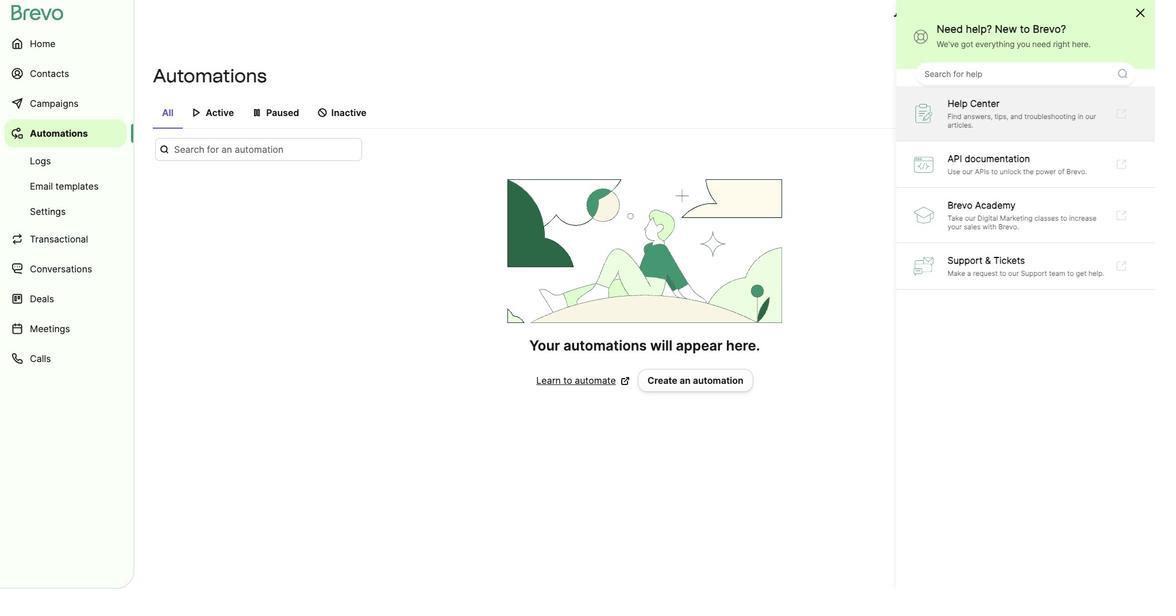 Task type: locate. For each thing, give the bounding box(es) containing it.
usage and plan button
[[885, 5, 986, 28]]

email
[[30, 181, 53, 192]]

automation
[[1078, 70, 1128, 82], [693, 375, 744, 386]]

dxrbf image
[[192, 108, 201, 117], [253, 108, 262, 117], [318, 108, 327, 117]]

new company button
[[1046, 5, 1138, 28]]

1 horizontal spatial automation
[[1078, 70, 1128, 82]]

0 horizontal spatial create
[[648, 375, 678, 386]]

0 vertical spatial create an automation
[[1032, 70, 1128, 82]]

calls link
[[5, 345, 127, 373]]

1 vertical spatial automation
[[693, 375, 744, 386]]

1 vertical spatial automations
[[30, 128, 88, 139]]

meetings
[[30, 323, 70, 335]]

1 horizontal spatial automations
[[153, 65, 267, 87]]

transactional link
[[5, 225, 127, 253]]

learn to automate link
[[537, 374, 630, 388]]

0 horizontal spatial dxrbf image
[[192, 108, 201, 117]]

2 dxrbf image from the left
[[253, 108, 262, 117]]

templates
[[56, 181, 99, 192]]

learn to automate
[[537, 375, 616, 386]]

create
[[1032, 70, 1062, 82], [648, 375, 678, 386]]

0 vertical spatial an
[[1065, 70, 1075, 82]]

0 vertical spatial create an automation button
[[1009, 64, 1138, 87]]

dxrbf image inside paused link
[[253, 108, 262, 117]]

1 horizontal spatial an
[[1065, 70, 1075, 82]]

0 horizontal spatial an
[[680, 375, 691, 386]]

create inside your automations will appear here. tab panel
[[648, 375, 678, 386]]

dxrbf image left the active
[[192, 108, 201, 117]]

dxrbf image for inactive
[[318, 108, 327, 117]]

tab list containing all
[[153, 101, 1138, 129]]

automations
[[153, 65, 267, 87], [30, 128, 88, 139]]

new company
[[1069, 10, 1133, 22]]

1 horizontal spatial create
[[1032, 70, 1062, 82]]

1 horizontal spatial create an automation button
[[1009, 64, 1138, 87]]

3 dxrbf image from the left
[[318, 108, 327, 117]]

dxrbf image inside inactive link
[[318, 108, 327, 117]]

email templates
[[30, 181, 99, 192]]

0 horizontal spatial automation
[[693, 375, 744, 386]]

0 vertical spatial create
[[1032, 70, 1062, 82]]

1 horizontal spatial dxrbf image
[[253, 108, 262, 117]]

1 vertical spatial create
[[648, 375, 678, 386]]

company
[[1091, 10, 1133, 22]]

settings link
[[5, 200, 127, 223]]

1 dxrbf image from the left
[[192, 108, 201, 117]]

1 vertical spatial an
[[680, 375, 691, 386]]

automations up the active
[[153, 65, 267, 87]]

0 horizontal spatial create an automation button
[[638, 369, 754, 392]]

0 horizontal spatial create an automation
[[648, 375, 744, 386]]

dxrbf image inside active link
[[192, 108, 201, 117]]

deals link
[[5, 285, 127, 313]]

create an automation
[[1032, 70, 1128, 82], [648, 375, 744, 386]]

paused
[[266, 107, 299, 118]]

dxrbf image left paused
[[253, 108, 262, 117]]

create an automation button
[[1009, 64, 1138, 87], [638, 369, 754, 392]]

1 vertical spatial create an automation
[[648, 375, 744, 386]]

dxrbf image left inactive
[[318, 108, 327, 117]]

logs
[[30, 155, 51, 167]]

conversations link
[[5, 255, 127, 283]]

automations up "logs" 'link'
[[30, 128, 88, 139]]

all link
[[153, 101, 183, 129]]

dxrbf image for active
[[192, 108, 201, 117]]

your
[[530, 338, 560, 354]]

paused link
[[243, 101, 309, 128]]

tab list
[[153, 101, 1138, 129]]

calls
[[30, 353, 51, 365]]

2 horizontal spatial dxrbf image
[[318, 108, 327, 117]]

an
[[1065, 70, 1075, 82], [680, 375, 691, 386]]

inactive
[[332, 107, 367, 118]]

to
[[564, 375, 573, 386]]

1 vertical spatial create an automation button
[[638, 369, 754, 392]]

0 vertical spatial automation
[[1078, 70, 1128, 82]]



Task type: describe. For each thing, give the bounding box(es) containing it.
0 vertical spatial automations
[[153, 65, 267, 87]]

and
[[938, 10, 955, 22]]

home
[[30, 38, 56, 49]]

here.
[[727, 338, 761, 354]]

your automations will appear here.
[[530, 338, 761, 354]]

create an automation inside your automations will appear here. tab panel
[[648, 375, 744, 386]]

will
[[651, 338, 673, 354]]

new
[[1069, 10, 1088, 22]]

conversations
[[30, 263, 92, 275]]

dxrbf image for paused
[[253, 108, 262, 117]]

inactive link
[[309, 101, 376, 128]]

usage
[[908, 10, 936, 22]]

logs link
[[5, 150, 127, 173]]

automations
[[564, 338, 647, 354]]

1 horizontal spatial create an automation
[[1032, 70, 1128, 82]]

contacts link
[[5, 60, 127, 87]]

campaigns link
[[5, 90, 127, 117]]

active
[[206, 107, 234, 118]]

meetings link
[[5, 315, 127, 343]]

usage and plan
[[908, 10, 977, 22]]

an inside your automations will appear here. tab panel
[[680, 375, 691, 386]]

settings
[[30, 206, 66, 217]]

plan
[[957, 10, 977, 22]]

home link
[[5, 30, 127, 58]]

active link
[[183, 101, 243, 128]]

0 horizontal spatial automations
[[30, 128, 88, 139]]

contacts
[[30, 68, 69, 79]]

all
[[162, 107, 174, 118]]

learn
[[537, 375, 561, 386]]

automations link
[[5, 120, 127, 147]]

automate
[[575, 375, 616, 386]]

campaigns
[[30, 98, 79, 109]]

deals
[[30, 293, 54, 305]]

email templates link
[[5, 175, 127, 198]]

workflow-list-search-input search field
[[155, 138, 362, 161]]

transactional
[[30, 233, 88, 245]]

appear
[[676, 338, 723, 354]]

create an automation button inside your automations will appear here. tab panel
[[638, 369, 754, 392]]

your automations will appear here. tab panel
[[153, 138, 1138, 392]]

automation inside tab panel
[[693, 375, 744, 386]]



Task type: vqa. For each thing, say whether or not it's contained in the screenshot.
TO
yes



